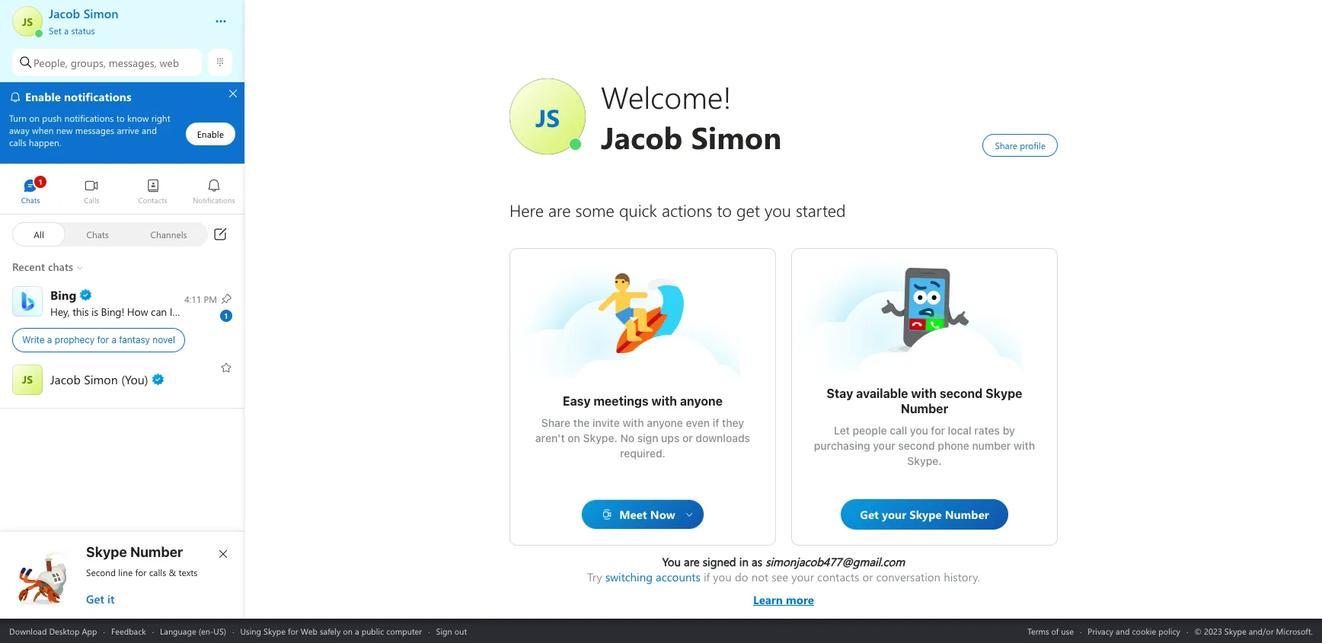 Task type: vqa. For each thing, say whether or not it's contained in the screenshot.
the right just
no



Task type: describe. For each thing, give the bounding box(es) containing it.
channels
[[151, 228, 187, 240]]

using
[[240, 626, 261, 637]]

not
[[752, 570, 769, 585]]

feedback
[[111, 626, 146, 637]]

you inside let people call you for local rates by purchasing your second phone number with skype.
[[910, 424, 929, 437]]

language (en-us)
[[160, 626, 226, 637]]

status
[[71, 24, 95, 37]]

language
[[160, 626, 196, 637]]

second line for calls & texts
[[86, 567, 198, 579]]

can
[[151, 304, 167, 319]]

for inside skype number element
[[135, 567, 147, 579]]

learn more link
[[588, 585, 981, 608]]

number inside the stay available with second skype number
[[901, 402, 949, 416]]

you inside the try switching accounts if you do not see your contacts or conversation history. learn more
[[714, 570, 732, 585]]

call
[[890, 424, 908, 437]]

0 horizontal spatial skype
[[86, 545, 127, 561]]

write a prophecy for a fantasy novel
[[22, 335, 175, 346]]

for inside let people call you for local rates by purchasing your second phone number with skype.
[[931, 424, 946, 437]]

0 vertical spatial anyone
[[680, 395, 723, 408]]

and
[[1116, 626, 1130, 637]]

a inside button
[[64, 24, 69, 37]]

try
[[588, 570, 603, 585]]

is
[[91, 304, 98, 319]]

try switching accounts if you do not see your contacts or conversation history. learn more
[[588, 570, 981, 608]]

the
[[574, 417, 590, 430]]

or inside share the invite with anyone even if they aren't on skype. no sign ups or downloads required.
[[683, 432, 693, 445]]

today?
[[217, 304, 248, 319]]

using skype for web safely on a public computer link
[[240, 626, 422, 637]]

local
[[948, 424, 972, 437]]

with inside the stay available with second skype number
[[912, 387, 937, 401]]

ups
[[662, 432, 680, 445]]

learn
[[754, 593, 783, 608]]

a left public on the bottom of page
[[355, 626, 359, 637]]

line
[[118, 567, 133, 579]]

set a status button
[[49, 21, 200, 37]]

skype inside the stay available with second skype number
[[986, 387, 1023, 401]]

people
[[853, 424, 887, 437]]

write
[[22, 335, 45, 346]]

history.
[[944, 570, 981, 585]]

for right prophecy
[[97, 335, 109, 346]]

you
[[663, 555, 681, 570]]

i
[[170, 304, 172, 319]]

privacy and cookie policy link
[[1088, 626, 1181, 637]]

messages,
[[109, 55, 157, 70]]

download
[[9, 626, 47, 637]]

share
[[542, 417, 571, 430]]

mansurfer
[[597, 272, 652, 288]]

required.
[[620, 447, 666, 460]]

computer
[[387, 626, 422, 637]]

0 vertical spatial you
[[198, 304, 215, 319]]

meetings
[[594, 395, 649, 408]]

set
[[49, 24, 62, 37]]

a right write
[[47, 335, 52, 346]]

are
[[684, 555, 700, 570]]

people, groups, messages, web
[[34, 55, 179, 70]]

0 horizontal spatial number
[[130, 545, 183, 561]]

if inside share the invite with anyone even if they aren't on skype. no sign ups or downloads required.
[[713, 417, 720, 430]]

download desktop app link
[[9, 626, 97, 637]]

they
[[722, 417, 745, 430]]

stay
[[827, 387, 854, 401]]

for left "web"
[[288, 626, 298, 637]]

second
[[86, 567, 116, 579]]

desktop
[[49, 626, 80, 637]]

downloads
[[696, 432, 751, 445]]

sign
[[638, 432, 659, 445]]

safely
[[320, 626, 341, 637]]

your inside let people call you for local rates by purchasing your second phone number with skype.
[[873, 440, 896, 453]]

use
[[1062, 626, 1074, 637]]

you are signed in as
[[663, 555, 766, 570]]

terms of use
[[1028, 626, 1074, 637]]

rates
[[975, 424, 1001, 437]]

easy
[[563, 395, 591, 408]]

bing
[[101, 304, 121, 319]]

using skype for web safely on a public computer
[[240, 626, 422, 637]]

whosthis
[[879, 264, 927, 280]]

or inside the try switching accounts if you do not see your contacts or conversation history. learn more
[[863, 570, 874, 585]]

skype number element
[[13, 545, 232, 607]]

1 vertical spatial on
[[343, 626, 353, 637]]

easy meetings with anyone
[[563, 395, 723, 408]]

number
[[973, 440, 1012, 453]]

hey, this is bing ! how can i help you today?
[[50, 304, 250, 319]]

!
[[121, 304, 124, 319]]

let people call you for local rates by purchasing your second phone number with skype.
[[814, 424, 1038, 468]]

fantasy
[[119, 335, 150, 346]]

sign
[[436, 626, 452, 637]]

conversation
[[877, 570, 941, 585]]

see
[[772, 570, 789, 585]]



Task type: locate. For each thing, give the bounding box(es) containing it.
cookie
[[1133, 626, 1157, 637]]

1 vertical spatial if
[[704, 570, 710, 585]]

number
[[901, 402, 949, 416], [130, 545, 183, 561]]

0 vertical spatial skype
[[986, 387, 1023, 401]]

0 horizontal spatial skype.
[[583, 432, 618, 445]]

phone
[[938, 440, 970, 453]]

1 vertical spatial your
[[792, 570, 815, 585]]

people, groups, messages, web button
[[12, 49, 202, 76]]

skype.
[[583, 432, 618, 445], [908, 455, 942, 468]]

0 horizontal spatial or
[[683, 432, 693, 445]]

no
[[621, 432, 635, 445]]

with inside let people call you for local rates by purchasing your second phone number with skype.
[[1014, 440, 1036, 453]]

0 vertical spatial skype.
[[583, 432, 618, 445]]

1 horizontal spatial skype.
[[908, 455, 942, 468]]

for
[[97, 335, 109, 346], [931, 424, 946, 437], [135, 567, 147, 579], [288, 626, 298, 637]]

1 horizontal spatial your
[[873, 440, 896, 453]]

help
[[175, 304, 195, 319]]

1 horizontal spatial on
[[568, 432, 581, 445]]

your inside the try switching accounts if you do not see your contacts or conversation history. learn more
[[792, 570, 815, 585]]

0 horizontal spatial if
[[704, 570, 710, 585]]

all
[[34, 228, 44, 240]]

skype. inside share the invite with anyone even if they aren't on skype. no sign ups or downloads required.
[[583, 432, 618, 445]]

novel
[[153, 335, 175, 346]]

by
[[1003, 424, 1016, 437]]

groups,
[[71, 55, 106, 70]]

a
[[64, 24, 69, 37], [47, 335, 52, 346], [112, 335, 117, 346], [355, 626, 359, 637]]

1 vertical spatial number
[[130, 545, 183, 561]]

chats
[[86, 228, 109, 240]]

skype. down the invite
[[583, 432, 618, 445]]

web
[[160, 55, 179, 70]]

skype. inside let people call you for local rates by purchasing your second phone number with skype.
[[908, 455, 942, 468]]

if up downloads
[[713, 417, 720, 430]]

0 horizontal spatial your
[[792, 570, 815, 585]]

for left local
[[931, 424, 946, 437]]

more
[[786, 593, 815, 608]]

1 horizontal spatial skype
[[264, 626, 286, 637]]

skype up second
[[86, 545, 127, 561]]

invite
[[593, 417, 620, 430]]

share the invite with anyone even if they aren't on skype. no sign ups or downloads required.
[[536, 417, 753, 460]]

on right safely
[[343, 626, 353, 637]]

with
[[912, 387, 937, 401], [652, 395, 677, 408], [623, 417, 644, 430], [1014, 440, 1036, 453]]

with right available
[[912, 387, 937, 401]]

this
[[73, 304, 89, 319]]

anyone up the even at the right of page
[[680, 395, 723, 408]]

2 horizontal spatial skype
[[986, 387, 1023, 401]]

a right "set" at the top left of the page
[[64, 24, 69, 37]]

tab list
[[0, 172, 245, 214]]

on inside share the invite with anyone even if they aren't on skype. no sign ups or downloads required.
[[568, 432, 581, 445]]

1 vertical spatial skype
[[86, 545, 127, 561]]

0 vertical spatial or
[[683, 432, 693, 445]]

get it
[[86, 592, 115, 607]]

skype right using
[[264, 626, 286, 637]]

0 vertical spatial on
[[568, 432, 581, 445]]

a left fantasy
[[112, 335, 117, 346]]

1 horizontal spatial or
[[863, 570, 874, 585]]

stay available with second skype number
[[827, 387, 1026, 416]]

let
[[835, 424, 850, 437]]

1 horizontal spatial number
[[901, 402, 949, 416]]

anyone inside share the invite with anyone even if they aren't on skype. no sign ups or downloads required.
[[647, 417, 683, 430]]

&
[[169, 567, 176, 579]]

sign out link
[[436, 626, 467, 637]]

0 vertical spatial second
[[940, 387, 983, 401]]

0 horizontal spatial you
[[198, 304, 215, 319]]

it
[[107, 592, 115, 607]]

number up calls
[[130, 545, 183, 561]]

skype up by
[[986, 387, 1023, 401]]

0 vertical spatial your
[[873, 440, 896, 453]]

with inside share the invite with anyone even if they aren't on skype. no sign ups or downloads required.
[[623, 417, 644, 430]]

sign out
[[436, 626, 467, 637]]

terms
[[1028, 626, 1050, 637]]

2 vertical spatial you
[[714, 570, 732, 585]]

get
[[86, 592, 104, 607]]

for right line
[[135, 567, 147, 579]]

privacy
[[1088, 626, 1114, 637]]

available
[[857, 387, 909, 401]]

your down call
[[873, 440, 896, 453]]

if inside the try switching accounts if you do not see your contacts or conversation history. learn more
[[704, 570, 710, 585]]

2 vertical spatial skype
[[264, 626, 286, 637]]

1 vertical spatial anyone
[[647, 417, 683, 430]]

1 vertical spatial second
[[899, 440, 936, 453]]

anyone
[[680, 395, 723, 408], [647, 417, 683, 430]]

second inside let people call you for local rates by purchasing your second phone number with skype.
[[899, 440, 936, 453]]

0 horizontal spatial on
[[343, 626, 353, 637]]

second down call
[[899, 440, 936, 453]]

download desktop app
[[9, 626, 97, 637]]

us)
[[214, 626, 226, 637]]

of
[[1052, 626, 1059, 637]]

as
[[752, 555, 763, 570]]

set a status
[[49, 24, 95, 37]]

texts
[[179, 567, 198, 579]]

skype. down phone
[[908, 455, 942, 468]]

public
[[362, 626, 384, 637]]

with up no
[[623, 417, 644, 430]]

even
[[686, 417, 710, 430]]

or right "ups"
[[683, 432, 693, 445]]

web
[[301, 626, 318, 637]]

people,
[[34, 55, 68, 70]]

app
[[82, 626, 97, 637]]

0 horizontal spatial second
[[899, 440, 936, 453]]

you left 'do'
[[714, 570, 732, 585]]

1 vertical spatial you
[[910, 424, 929, 437]]

1 horizontal spatial if
[[713, 417, 720, 430]]

how
[[127, 304, 148, 319]]

accounts
[[656, 570, 701, 585]]

privacy and cookie policy
[[1088, 626, 1181, 637]]

feedback link
[[111, 626, 146, 637]]

policy
[[1159, 626, 1181, 637]]

do
[[735, 570, 749, 585]]

contacts
[[818, 570, 860, 585]]

second inside the stay available with second skype number
[[940, 387, 983, 401]]

or right contacts
[[863, 570, 874, 585]]

second up local
[[940, 387, 983, 401]]

if right 'are'
[[704, 570, 710, 585]]

on down the
[[568, 432, 581, 445]]

in
[[740, 555, 749, 570]]

hey,
[[50, 304, 70, 319]]

0 vertical spatial if
[[713, 417, 720, 430]]

with up "ups"
[[652, 395, 677, 408]]

2 horizontal spatial you
[[910, 424, 929, 437]]

number up call
[[901, 402, 949, 416]]

with down by
[[1014, 440, 1036, 453]]

your right see
[[792, 570, 815, 585]]

switching accounts link
[[606, 570, 701, 585]]

language (en-us) link
[[160, 626, 226, 637]]

aren't
[[536, 432, 565, 445]]

1 horizontal spatial you
[[714, 570, 732, 585]]

you right help
[[198, 304, 215, 319]]

0 vertical spatial number
[[901, 402, 949, 416]]

you right call
[[910, 424, 929, 437]]

anyone up "ups"
[[647, 417, 683, 430]]

calls
[[149, 567, 166, 579]]

1 vertical spatial or
[[863, 570, 874, 585]]

1 horizontal spatial second
[[940, 387, 983, 401]]

purchasing
[[814, 440, 871, 453]]

1 vertical spatial skype.
[[908, 455, 942, 468]]

prophecy
[[55, 335, 95, 346]]

if
[[713, 417, 720, 430], [704, 570, 710, 585]]



